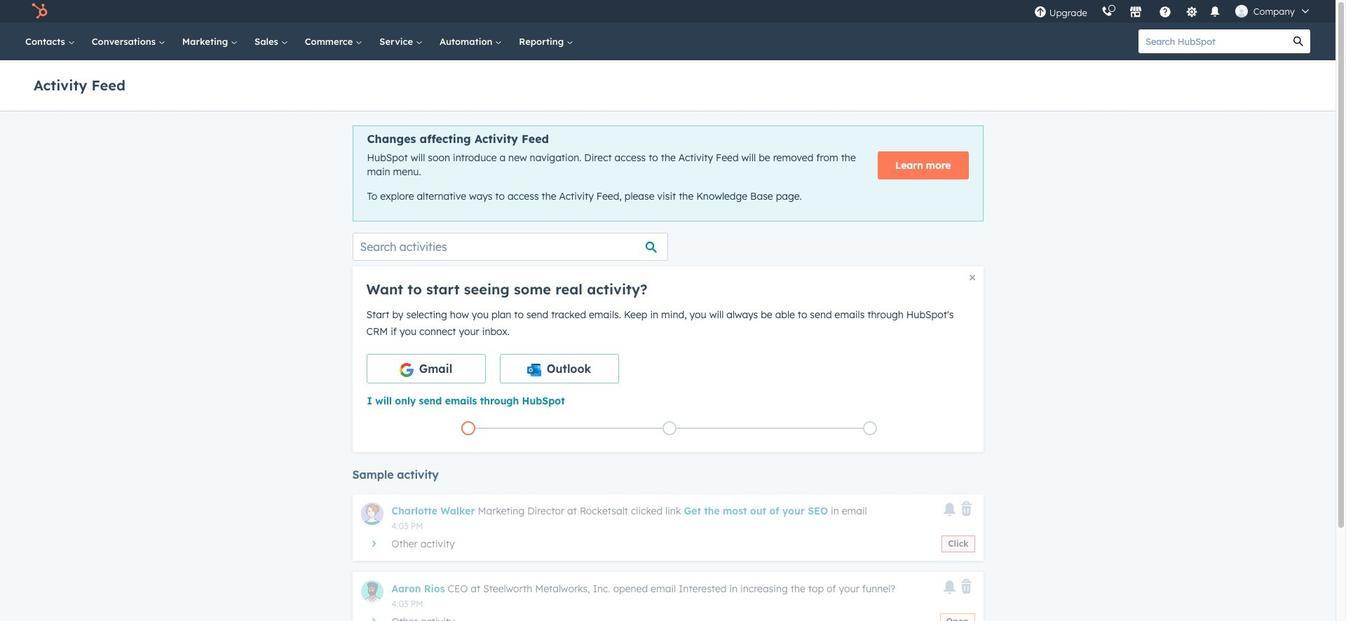 Task type: locate. For each thing, give the bounding box(es) containing it.
None checkbox
[[500, 354, 619, 383]]

jacob simon image
[[1236, 5, 1248, 18]]

Search activities search field
[[352, 233, 668, 261]]

list
[[368, 419, 971, 438]]

Search HubSpot search field
[[1139, 29, 1287, 53]]

None checkbox
[[366, 354, 486, 383]]

menu
[[1027, 0, 1319, 22]]

marketplaces image
[[1130, 6, 1142, 19]]

close image
[[970, 275, 975, 280]]



Task type: vqa. For each thing, say whether or not it's contained in the screenshot.
Search ID, name, or description search field
no



Task type: describe. For each thing, give the bounding box(es) containing it.
onboarding.steps.finalstep.title image
[[867, 425, 874, 433]]

onboarding.steps.sendtrackedemailingmail.title image
[[666, 425, 673, 433]]



